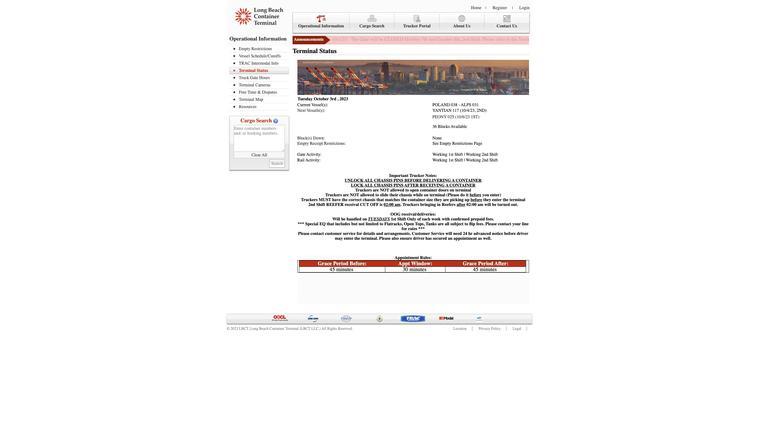 Task type: vqa. For each thing, say whether or not it's contained in the screenshot.
THE ACCEPT button
no



Task type: describe. For each thing, give the bounding box(es) containing it.
clear all
[[252, 153, 267, 158]]

policy
[[491, 327, 501, 332]]

0 horizontal spatial will
[[370, 36, 378, 42]]

open
[[410, 188, 419, 193]]

terminal status
[[293, 47, 337, 55]]

1 minutes from the left
[[336, 267, 353, 273]]

empty restrictions link
[[234, 46, 289, 51]]

that inside oog rec​eival/deliveries: will be handled on tuesdays 1st shift only of each week with confirmed prepaid fees. *** special eq that includes but not limited to flatracks, open tops, tanks are all subject to flip fees. please contact your line for rates *** please contact customer service for details and arrangements. customer service will need 24 hr advanced notice before driver may enter the terminal.  please also ensure driver has secured an appointment as well.
[[327, 222, 334, 227]]

tanks
[[426, 222, 437, 227]]

resources link
[[234, 105, 289, 109]]

open
[[404, 222, 414, 227]]

gate right the
[[360, 36, 369, 42]]

em pty receipt restrictions:​
[[297, 141, 346, 146]]

information inside menu bar
[[322, 24, 344, 28]]

has
[[426, 237, 432, 241]]

poland
[[433, 103, 450, 108]]

operational information link
[[293, 14, 350, 29]]

appt window :
[[398, 261, 432, 267]]

pty
[[303, 141, 309, 146]]

(10/6/23
[[455, 115, 470, 120]]

1 vertical spatial operational information
[[230, 36, 287, 42]]

clear all button
[[234, 152, 285, 159]]

special
[[305, 222, 318, 227]]

trucker portal
[[403, 24, 431, 28]]

poland 038 - alps 031
[[433, 103, 479, 108]]

out.​
[[511, 203, 518, 207]]

page​
[[474, 141, 482, 146]]

be inside oog rec​eival/deliveries: will be handled on tuesdays 1st shift only of each week with confirmed prepaid fees. *** special eq that includes but not limited to flatracks, open tops, tanks are all subject to flip fees. please contact your line for rates *** please contact customer service for details and arrangements. customer service will need 24 hr advanced notice before driver may enter the terminal.  please also ensure driver has secured an appointment as well.
[[341, 217, 346, 222]]

1 horizontal spatial driver
[[517, 232, 529, 237]]

0 vertical spatial contact
[[498, 222, 511, 227]]

notice
[[492, 232, 503, 237]]

working left 1st​​​
[[433, 153, 448, 157]]

register link
[[493, 5, 507, 10]]

2 pins from the top
[[394, 183, 404, 188]]

subject
[[451, 222, 464, 227]]

1 vertical spatial search
[[256, 118, 272, 124]]

1 pins from the top
[[394, 178, 404, 183]]

1 horizontal spatial terminal
[[456, 188, 471, 193]]

1 horizontal spatial allowed
[[390, 188, 404, 193]]

working up working 1st shift | working 2nd shift
[[466, 153, 481, 157]]

working down working 1st​​​ shift | working 2nd shift
[[466, 158, 481, 163]]

the left week.
[[625, 36, 631, 42]]

0 horizontal spatial october
[[314, 97, 329, 102]]

alps
[[461, 103, 471, 108]]

to left open
[[406, 188, 409, 193]]

to right refer
[[507, 36, 510, 42]]

oog
[[391, 212, 401, 217]]

rates
[[408, 227, 417, 232]]

gate activity:
[[297, 153, 322, 157]]

status inside empty restrictions vessel schedule/cutoffs trac intermodal info terminal status truck gate hours terminal cameras free time & disputes terminal map resources
[[257, 68, 268, 73]]

container up it
[[456, 178, 482, 183]]

for left rates
[[402, 227, 407, 232]]

1 vertical spatial cargo search
[[241, 118, 272, 124]]

the right refer
[[512, 36, 518, 42]]

will inside oog rec​eival/deliveries: will be handled on tuesdays 1st shift only of each week with confirmed prepaid fees. *** special eq that includes but not limited to flatracks, open tops, tanks are all subject to flip fees. please contact your line for rates *** please contact customer service for details and arrangements. customer service will need 24 hr advanced notice before driver may enter the terminal.  please also ensure driver has secured an appointment as well.
[[446, 232, 452, 237]]

advanced
[[474, 232, 491, 237]]

1 horizontal spatial october
[[405, 36, 420, 42]]

terminal status link
[[234, 68, 289, 73]]

ve
[[307, 108, 311, 113]]

up
[[465, 198, 470, 203]]

that inside important trucker notes: unlock all chassis pins before delivering a container lock all chassis pins after receiving a container truckers are not allowed to open container doors on terminal truckers are not allowed to slide their chassis while on terminal (please do it before you enter) truckers must have the correct chassis that matches the container size they are picking up before they enter the terminal 2nd shift reefer receival cut off​ is 02:00 am . ​truckers bringing in reefers after 02:00 am will be turned out.​
[[377, 198, 384, 203]]

| right home
[[486, 6, 486, 10]]

tuesday
[[298, 97, 313, 102]]

do
[[461, 193, 465, 198]]

their
[[390, 193, 398, 198]]

(10/4/23,
[[460, 108, 476, 113]]

gate inside empty restrictions vessel schedule/cutoffs trac intermodal info terminal status truck gate hours terminal cameras free time & disputes terminal map resources
[[250, 76, 258, 80]]

0 vertical spatial and
[[429, 36, 436, 42]]

2 : from the left
[[431, 261, 432, 267]]

all inside "clear all" button
[[262, 153, 267, 158]]

truck inside empty restrictions vessel schedule/cutoffs trac intermodal info terminal status truck gate hours terminal cameras free time & disputes terminal map resources
[[239, 76, 249, 80]]

1 45 minutes from the left
[[330, 267, 353, 273]]

refer
[[496, 36, 505, 42]]

empty restrictions vessel schedule/cutoffs trac intermodal info terminal status truck gate hours terminal cameras free time & disputes terminal map resources
[[239, 46, 281, 109]]

0 horizontal spatial information
[[259, 36, 287, 42]]

hours inside empty restrictions vessel schedule/cutoffs trac intermodal info terminal status truck gate hours terminal cameras free time & disputes terminal map resources
[[259, 76, 270, 80]]

1 chassis from the top
[[374, 178, 393, 183]]

for right page
[[574, 36, 580, 42]]

disputes
[[262, 90, 277, 95]]

service
[[431, 232, 445, 237]]

​rail
[[297, 158, 305, 163]]

cut
[[360, 203, 369, 207]]

before right up
[[471, 198, 482, 203]]

025
[[448, 115, 454, 120]]

1 horizontal spatial a
[[452, 178, 455, 183]]

llc.)
[[311, 327, 321, 332]]

about us
[[453, 24, 471, 28]]

be inside important trucker notes: unlock all chassis pins before delivering a container lock all chassis pins after receiving a container truckers are not allowed to open container doors on terminal truckers are not allowed to slide their chassis while on terminal (please do it before you enter) truckers must have the correct chassis that matches the container size they are picking up before they enter the terminal 2nd shift reefer receival cut off​ is 02:00 am . ​truckers bringing in reefers after 02:00 am will be turned out.​
[[492, 203, 497, 207]]

window
[[411, 261, 431, 267]]

announcements
[[294, 37, 324, 42]]

shift.
[[471, 36, 482, 42]]

0 vertical spatial details
[[605, 36, 617, 42]]

location
[[454, 327, 467, 332]]

privacy
[[479, 327, 490, 332]]

free
[[239, 90, 247, 95]]

terminal up free
[[239, 83, 254, 88]]

off​
[[370, 203, 379, 207]]

tuesday october 3rd , 2023
[[298, 97, 348, 102]]

to left flip
[[465, 222, 468, 227]]

before
[[405, 178, 422, 183]]

3 minutes from the left
[[480, 267, 497, 273]]

the
[[351, 36, 359, 42]]

need
[[453, 232, 462, 237]]

week.
[[633, 36, 644, 42]]

terminal down announcements
[[293, 47, 318, 55]]

terminal up resources
[[239, 97, 254, 102]]

0 horizontal spatial fees.
[[476, 222, 484, 227]]

0 horizontal spatial driver
[[413, 237, 425, 241]]

1 : from the left
[[365, 261, 367, 267]]

restrictions:​
[[324, 141, 346, 146]]

1 horizontal spatial ***
[[418, 227, 425, 232]]

shift inside oog rec​eival/deliveries: will be handled on tuesdays 1st shift only of each week with confirmed prepaid fees. *** special eq that includes but not limited to flatracks, open tops, tanks are all subject to flip fees. please contact your line for rates *** please contact customer service for details and arrangements. customer service will need 24 hr advanced notice before driver may enter the terminal.  please also ensure driver has secured an appointment as well.
[[397, 217, 406, 222]]

​grace for ​grace period after:
[[463, 261, 477, 267]]

0 horizontal spatial a
[[446, 183, 449, 188]]

are inside oog rec​eival/deliveries: will be handled on tuesdays 1st shift only of each week with confirmed prepaid fees. *** special eq that includes but not limited to flatracks, open tops, tanks are all subject to flip fees. please contact your line for rates *** please contact customer service for details and arrangements. customer service will need 24 hr advanced notice before driver may enter the terminal.  please also ensure driver has secured an appointment as well.
[[438, 222, 444, 227]]

will inside important trucker notes: unlock all chassis pins before delivering a container lock all chassis pins after receiving a container truckers are not allowed to open container doors on terminal truckers are not allowed to slide their chassis while on terminal (please do it before you enter) truckers must have the correct chassis that matches the container size they are picking up before they enter the terminal 2nd shift reefer receival cut off​ is 02:00 am . ​truckers bringing in reefers after 02:00 am will be turned out.​
[[485, 203, 491, 207]]

1st inside oog rec​eival/deliveries: will be handled on tuesdays 1st shift only of each week with confirmed prepaid fees. *** special eq that includes but not limited to flatracks, open tops, tanks are all subject to flip fees. please contact your line for rates *** please contact customer service for details and arrangements. customer service will need 24 hr advanced notice before driver may enter the terminal.  please also ensure driver has secured an appointment as well.
[[391, 217, 396, 222]]

1 horizontal spatial be
[[379, 36, 383, 42]]

| up working 1st shift | working 2nd shift
[[464, 153, 465, 157]]

restrictions inside empty restrictions vessel schedule/cutoffs trac intermodal info terminal status truck gate hours terminal cameras free time & disputes terminal map resources
[[251, 46, 272, 51]]

1 horizontal spatial all
[[322, 327, 326, 332]]

1 am from the left
[[395, 203, 401, 207]]

enter inside oog rec​eival/deliveries: will be handled on tuesdays 1st shift only of each week with confirmed prepaid fees. *** special eq that includes but not limited to flatracks, open tops, tanks are all subject to flip fees. please contact your line for rates *** please contact customer service for details and arrangements. customer service will need 24 hr advanced notice before driver may enter the terminal.  please also ensure driver has secured an appointment as well.
[[344, 237, 354, 241]]

1 horizontal spatial fees.
[[486, 217, 494, 222]]

please left refer
[[483, 36, 495, 42]]

terminal down trac
[[239, 68, 256, 73]]

10/1/23
[[332, 36, 347, 42]]

and inside oog rec​eival/deliveries: will be handled on tuesdays 1st shift only of each week with confirmed prepaid fees. *** special eq that includes but not limited to flatracks, open tops, tanks are all subject to flip fees. please contact your line for rates *** please contact customer service for details and arrangements. customer service will need 24 hr advanced notice before driver may enter the terminal.  please also ensure driver has secured an appointment as well.
[[376, 232, 383, 237]]

2 45 minutes from the left
[[473, 267, 497, 273]]

details inside oog rec​eival/deliveries: will be handled on tuesdays 1st shift only of each week with confirmed prepaid fees. *** special eq that includes but not limited to flatracks, open tops, tanks are all subject to flip fees. please contact your line for rates *** please contact customer service for details and arrangements. customer service will need 24 hr advanced notice before driver may enter the terminal.  please also ensure driver has secured an appointment as well.
[[363, 232, 375, 237]]

turned
[[498, 203, 510, 207]]

login link
[[520, 5, 530, 10]]

1 horizontal spatial hours
[[542, 36, 553, 42]]

the inside oog rec​eival/deliveries: will be handled on tuesdays 1st shift only of each week with confirmed prepaid fees. *** special eq that includes but not limited to flatracks, open tops, tanks are all subject to flip fees. please contact your line for rates *** please contact customer service for details and arrangements. customer service will need 24 hr advanced notice before driver may enter the terminal.  please also ensure driver has secured an appointment as well.
[[355, 237, 360, 241]]

2 horizontal spatial october
[[437, 36, 453, 42]]

| down working 1st​​​ shift | working 2nd shift
[[464, 158, 465, 163]]

0 vertical spatial trucker
[[403, 24, 418, 28]]

see
[[433, 141, 439, 146]]

none
[[433, 136, 442, 141]]

appointment rules:
[[395, 256, 432, 261]]

117
[[453, 108, 459, 113]]

yantian
[[433, 108, 452, 113]]

may
[[335, 237, 343, 241]]

2 horizontal spatial truckers
[[355, 188, 372, 193]]

of
[[417, 217, 421, 222]]

vessel schedule/cutoffs link
[[234, 54, 289, 59]]

important
[[389, 174, 409, 178]]

legal link
[[513, 327, 521, 332]]

1 all from the top
[[365, 178, 373, 183]]

30 minutes
[[403, 267, 427, 273]]

peony 025  (10/6/23 1st)
[[433, 115, 480, 120]]

week
[[432, 217, 441, 222]]

see empty restrictions page​
[[433, 141, 482, 146]]

2 am from the left
[[478, 203, 483, 207]]

0 horizontal spatial allowed
[[360, 193, 374, 198]]

for left week.
[[619, 36, 624, 42]]

are left slide
[[373, 188, 379, 193]]

0 vertical spatial 2023
[[340, 97, 348, 102]]

2 02:00 from the left
[[467, 203, 477, 207]]

secured
[[433, 237, 447, 241]]

block(s) down:
[[297, 136, 325, 141]]

all
[[445, 222, 449, 227]]

1 horizontal spatial on
[[424, 193, 429, 198]]

reefers
[[442, 203, 456, 207]]

for down not on the bottom of the page
[[357, 232, 362, 237]]

are right have
[[343, 193, 349, 198]]

closed
[[385, 36, 403, 42]]

is
[[380, 203, 383, 207]]

1 horizontal spatial chassis
[[399, 193, 412, 198]]

on inside oog rec​eival/deliveries: will be handled on tuesdays 1st shift only of each week with confirmed prepaid fees. *** special eq that includes but not limited to flatracks, open tops, tanks are all subject to flip fees. please contact your line for rates *** please contact customer service for details and arrangements. customer service will need 24 hr advanced notice before driver may enter the terminal.  please also ensure driver has secured an appointment as well.
[[363, 217, 367, 222]]

vessel(s):
[[312, 103, 328, 108]]

2 horizontal spatial on
[[450, 188, 454, 193]]



Task type: locate. For each thing, give the bounding box(es) containing it.
cargo search inside menu bar
[[360, 24, 385, 28]]

driver down line at the bottom of the page
[[517, 232, 529, 237]]

they left turned
[[483, 198, 491, 203]]

important trucker notes: unlock all chassis pins before delivering a container lock all chassis pins after receiving a container truckers are not allowed to open container doors on terminal truckers are not allowed to slide their chassis while on terminal (please do it before you enter) truckers must have the correct chassis that matches the container size they are picking up before they enter the terminal 2nd shift reefer receival cut off​ is 02:00 am . ​truckers bringing in reefers after 02:00 am will be turned out.​
[[301, 174, 526, 207]]

0 horizontal spatial terminal
[[430, 193, 445, 198]]

working
[[433, 153, 448, 157], [466, 153, 481, 157], [433, 158, 448, 163], [466, 158, 481, 163]]

for
[[574, 36, 580, 42], [619, 36, 624, 42], [402, 227, 407, 232], [357, 232, 362, 237]]

1 horizontal spatial contact
[[498, 222, 511, 227]]

0 horizontal spatial ​grace
[[318, 261, 332, 267]]

1 horizontal spatial details
[[605, 36, 617, 42]]

status
[[320, 47, 337, 55], [257, 68, 268, 73]]

ss
[[311, 108, 315, 113]]

0 horizontal spatial truck
[[239, 76, 249, 80]]

1 horizontal spatial cargo
[[360, 24, 371, 28]]

1 vertical spatial hours
[[259, 76, 270, 80]]

0 vertical spatial information
[[322, 24, 344, 28]]

truckers up correct
[[355, 188, 372, 193]]

0 horizontal spatial status
[[257, 68, 268, 73]]

handled
[[347, 217, 362, 222]]

1 horizontal spatial 1st
[[449, 158, 454, 163]]

1st down 1st​​​
[[449, 158, 454, 163]]

chassis up the .
[[399, 193, 412, 198]]

0 vertical spatial truck
[[519, 36, 530, 42]]

0 horizontal spatial restrictions
[[251, 46, 272, 51]]

truck
[[519, 36, 530, 42], [239, 76, 249, 80]]

0 horizontal spatial details
[[363, 232, 375, 237]]

please up notice
[[486, 222, 497, 227]]

1 horizontal spatial period
[[478, 261, 494, 267]]

1 vertical spatial enter
[[344, 237, 354, 241]]

reefer
[[326, 203, 344, 207]]

gate up the ​rail
[[297, 153, 306, 157]]

container up do
[[450, 183, 476, 188]]

1 period from the left
[[333, 261, 348, 267]]

all right clear
[[262, 153, 267, 158]]

Enter container numbers and/ or booking numbers.  text field
[[234, 125, 285, 152]]

​grace period after:
[[463, 261, 509, 267]]

terminal left (lbct
[[285, 327, 299, 332]]

enter right may
[[344, 237, 354, 241]]

trucker left portal
[[403, 24, 418, 28]]

operational information up empty restrictions link
[[230, 36, 287, 42]]

0 vertical spatial operational information
[[298, 24, 344, 28]]

0 horizontal spatial 1st
[[391, 217, 396, 222]]

1 vertical spatial 2023
[[231, 327, 238, 332]]

lbct,
[[239, 327, 249, 332]]

status down '10/1/23'
[[320, 47, 337, 55]]

login
[[520, 5, 530, 10]]

: down rules:
[[431, 261, 432, 267]]

0 vertical spatial search
[[372, 24, 385, 28]]

period for after:
[[478, 261, 494, 267]]

about us link
[[440, 14, 485, 29]]

0 horizontal spatial be
[[341, 217, 346, 222]]

trac
[[239, 61, 250, 66]]

fees. right flip
[[476, 222, 484, 227]]

1 horizontal spatial minutes
[[410, 267, 427, 273]]

​rail activity:
[[297, 158, 321, 163]]

portal
[[419, 24, 431, 28]]

.
[[401, 203, 402, 207]]

​grace period before :
[[318, 261, 367, 267]]

2 horizontal spatial be
[[492, 203, 497, 207]]

menu bar containing operational information
[[293, 12, 530, 33]]

02:00 right is
[[384, 203, 394, 207]]

0 vertical spatial container
[[420, 188, 438, 193]]

before right it
[[470, 193, 481, 198]]

1 horizontal spatial enter
[[492, 198, 502, 203]]

menu bar containing empty restrictions
[[230, 46, 291, 111]]

0 vertical spatial that
[[377, 198, 384, 203]]

0 vertical spatial hours
[[542, 36, 553, 42]]

1 vertical spatial be
[[492, 203, 497, 207]]

delivering
[[423, 178, 451, 183]]

details down limited
[[363, 232, 375, 237]]

0 vertical spatial 1st
[[449, 158, 454, 163]]

period for before
[[333, 261, 348, 267]]

cargo search link
[[350, 14, 395, 29]]

1 vertical spatial activity:
[[306, 158, 321, 163]]

1 horizontal spatial they
[[483, 198, 491, 203]]

activity:
[[306, 153, 322, 157], [306, 158, 321, 163]]

period left after:
[[478, 261, 494, 267]]

details
[[605, 36, 617, 42], [363, 232, 375, 237]]

will down you
[[485, 203, 491, 207]]

picking
[[450, 198, 464, 203]]

2 they from the left
[[483, 198, 491, 203]]

container up size
[[420, 188, 438, 193]]

not left their
[[380, 188, 389, 193]]

ensure
[[400, 237, 412, 241]]

0 horizontal spatial chassis
[[363, 198, 376, 203]]

operational inside menu bar
[[298, 24, 321, 28]]

1 horizontal spatial that
[[377, 198, 384, 203]]

us for contact us
[[512, 24, 517, 28]]

0 vertical spatial activity:
[[306, 153, 322, 157]]

will left need
[[446, 232, 452, 237]]

1 vertical spatial 1st
[[391, 217, 396, 222]]

long
[[250, 327, 258, 332]]

shift
[[455, 153, 463, 157], [490, 153, 498, 157], [455, 158, 463, 163], [490, 158, 498, 163], [316, 203, 325, 207], [397, 217, 406, 222]]

0 horizontal spatial contact
[[311, 232, 324, 237]]

while
[[413, 193, 423, 198]]

us right contact
[[512, 24, 517, 28]]

1 horizontal spatial truckers
[[325, 193, 342, 198]]

2 period from the left
[[478, 261, 494, 267]]

2 horizontal spatial minutes
[[480, 267, 497, 273]]

period left the before
[[333, 261, 348, 267]]

size
[[426, 198, 433, 203]]

working down see
[[433, 158, 448, 163]]

operational information inside operational information link
[[298, 24, 344, 28]]

fees. right prepaid
[[486, 217, 494, 222]]

empty up vessel
[[239, 46, 250, 51]]

shift inside important trucker notes: unlock all chassis pins before delivering a container lock all chassis pins after receiving a container truckers are not allowed to open container doors on terminal truckers are not allowed to slide their chassis while on terminal (please do it before you enter) truckers must have the correct chassis that matches the container size they are picking up before they enter the terminal 2nd shift reefer receival cut off​ is 02:00 am . ​truckers bringing in reefers after 02:00 am will be turned out.​
[[316, 203, 325, 207]]

are right in
[[443, 198, 449, 203]]

0 horizontal spatial and
[[376, 232, 383, 237]]

driver
[[517, 232, 529, 237], [413, 237, 425, 241]]

please left also at the bottom right of the page
[[379, 237, 391, 241]]

october left 7th
[[405, 36, 420, 42]]

0 horizontal spatial :
[[365, 261, 367, 267]]

0 horizontal spatial they
[[434, 198, 442, 203]]

allowed up matches
[[390, 188, 404, 193]]

1 horizontal spatial menu bar
[[293, 12, 530, 33]]

after
[[404, 183, 419, 188]]

operational information up announcements
[[298, 24, 344, 28]]

1 us from the left
[[466, 24, 471, 28]]

2nd inside important trucker notes: unlock all chassis pins before delivering a container lock all chassis pins after receiving a container truckers are not allowed to open container doors on terminal truckers are not allowed to slide their chassis while on terminal (please do it before you enter) truckers must have the correct chassis that matches the container size they are picking up before they enter the terminal 2nd shift reefer receival cut off​ is 02:00 am . ​truckers bringing in reefers after 02:00 am will be turned out.​
[[308, 203, 315, 207]]

rights
[[327, 327, 337, 332]]

None submit
[[269, 160, 285, 168]]

1 vertical spatial operational
[[230, 36, 257, 42]]

search inside cargo search link
[[372, 24, 385, 28]]

menu bar
[[293, 12, 530, 33], [230, 46, 291, 111]]

2 us from the left
[[512, 24, 517, 28]]

2 all from the top
[[365, 183, 373, 188]]

0 horizontal spatial 2023
[[231, 327, 238, 332]]

1 they from the left
[[434, 198, 442, 203]]

2 horizontal spatial terminal
[[510, 198, 526, 203]]

service
[[343, 232, 356, 237]]

-
[[459, 103, 460, 108]]

cameras
[[255, 83, 271, 88]]

gate up terminal cameras link
[[250, 76, 258, 80]]

block(s)
[[297, 136, 312, 141]]

1 02:00 from the left
[[384, 203, 394, 207]]

information up empty restrictions link
[[259, 36, 287, 42]]

contact us
[[497, 24, 517, 28]]

pins down the important
[[394, 183, 404, 188]]

restrictions
[[251, 46, 272, 51], [452, 141, 473, 146]]

fees.
[[486, 217, 494, 222], [476, 222, 484, 227]]

prepaid
[[471, 217, 485, 222]]

0 horizontal spatial 02:00
[[384, 203, 394, 207]]

eq
[[320, 222, 326, 227]]

2 minutes from the left
[[410, 267, 427, 273]]

before inside oog rec​eival/deliveries: will be handled on tuesdays 1st shift only of each week with confirmed prepaid fees. *** special eq that includes but not limited to flatracks, open tops, tanks are all subject to flip fees. please contact your line for rates *** please contact customer service for details and arrangements. customer service will need 24 hr advanced notice before driver may enter the terminal.  please also ensure driver has secured an appointment as well.
[[504, 232, 516, 237]]

terminal up up
[[456, 188, 471, 193]]

2 ​grace from the left
[[463, 261, 477, 267]]

0 horizontal spatial empty
[[239, 46, 250, 51]]

it
[[466, 193, 469, 198]]

appointment
[[454, 237, 477, 241]]

activity: down "gate activity:"
[[306, 158, 321, 163]]

after
[[457, 203, 466, 207]]

have
[[332, 198, 341, 203]]

2023 right ©
[[231, 327, 238, 332]]

cargo search
[[360, 24, 385, 28], [241, 118, 272, 124]]

,
[[337, 97, 339, 102]]

hours up cameras
[[259, 76, 270, 80]]

1 vertical spatial information
[[259, 36, 287, 42]]

container down open
[[408, 198, 425, 203]]

1st
[[449, 158, 454, 163], [391, 217, 396, 222]]

1 ​grace from the left
[[318, 261, 332, 267]]

us for about us
[[466, 24, 471, 28]]

1 vertical spatial and
[[376, 232, 383, 237]]

1 horizontal spatial 2023
[[340, 97, 348, 102]]

on right doors
[[450, 188, 454, 193]]

all
[[365, 178, 373, 183], [365, 183, 373, 188]]

home link
[[471, 5, 482, 10]]

be left closed
[[379, 36, 383, 42]]

2 vertical spatial will
[[446, 232, 452, 237]]

truck down trac
[[239, 76, 249, 80]]

0 horizontal spatial hours
[[259, 76, 270, 80]]

that right eq on the left of the page
[[327, 222, 334, 227]]

pins left after
[[394, 178, 404, 183]]

oog rec​eival/deliveries: will be handled on tuesdays 1st shift only of each week with confirmed prepaid fees. *** special eq that includes but not limited to flatracks, open tops, tanks are all subject to flip fees. please contact your line for rates *** please contact customer service for details and arrangements. customer service will need 24 hr advanced notice before driver may enter the terminal.  please also ensure driver has secured an appointment as well.
[[298, 212, 529, 241]]

1 vertical spatial restrictions
[[452, 141, 473, 146]]

enter right you
[[492, 198, 502, 203]]

1 horizontal spatial not
[[380, 188, 389, 193]]

1 horizontal spatial empty
[[440, 141, 451, 146]]

0 horizontal spatial operational
[[230, 36, 257, 42]]

truckers left must
[[301, 198, 318, 203]]

enter inside important trucker notes: unlock all chassis pins before delivering a container lock all chassis pins after receiving a container truckers are not allowed to open container doors on terminal truckers are not allowed to slide their chassis while on terminal (please do it before you enter) truckers must have the correct chassis that matches the container size they are picking up before they enter the terminal 2nd shift reefer receival cut off​ is 02:00 am . ​truckers bringing in reefers after 02:00 am will be turned out.​
[[492, 198, 502, 203]]

1 horizontal spatial will
[[446, 232, 452, 237]]

0 horizontal spatial us
[[466, 24, 471, 28]]

1 vertical spatial contact
[[311, 232, 324, 237]]

further
[[581, 36, 594, 42]]

on right handled
[[363, 217, 367, 222]]

1 45 from the left
[[330, 267, 335, 273]]

1 horizontal spatial am
[[478, 203, 483, 207]]

0 horizontal spatial operational information
[[230, 36, 287, 42]]

1 horizontal spatial operational
[[298, 24, 321, 28]]

hours left web
[[542, 36, 553, 42]]

down:
[[313, 136, 325, 141]]

the right their
[[401, 198, 407, 203]]

0 horizontal spatial enter
[[344, 237, 354, 241]]

on right while
[[424, 193, 429, 198]]

gate left web
[[531, 36, 540, 42]]

please down special
[[298, 232, 310, 237]]

contact down eq on the left of the page
[[311, 232, 324, 237]]

details right 'gate'
[[605, 36, 617, 42]]

0 vertical spatial will
[[370, 36, 378, 42]]

1 vertical spatial that
[[327, 222, 334, 227]]

​grace
[[318, 261, 332, 267], [463, 261, 477, 267]]

before
[[470, 193, 481, 198], [471, 198, 482, 203], [504, 232, 516, 237]]

tuesdays
[[368, 217, 390, 222]]

container
[[270, 327, 284, 332]]

​truckers
[[403, 203, 419, 207]]

1 vertical spatial empty
[[440, 141, 451, 146]]

1 vertical spatial container
[[408, 198, 425, 203]]

status down trac intermodal info link
[[257, 68, 268, 73]]

well.
[[483, 237, 492, 241]]

0 vertical spatial cargo search
[[360, 24, 385, 28]]

0 horizontal spatial cargo
[[241, 118, 255, 124]]

they right size
[[434, 198, 442, 203]]

45 left after:
[[473, 267, 479, 273]]

36 blocks available
[[433, 124, 467, 129]]

and down limited
[[376, 232, 383, 237]]

working 1st​​​ shift | working 2nd shift
[[433, 153, 498, 157]]

and right 7th
[[429, 36, 436, 42]]

0 horizontal spatial period
[[333, 261, 348, 267]]

​grace for ​grace period before :
[[318, 261, 332, 267]]

only
[[407, 217, 416, 222]]

1 horizontal spatial cargo search
[[360, 24, 385, 28]]

schedule/cutoffs
[[251, 54, 281, 59]]

0 vertical spatial empty
[[239, 46, 250, 51]]

2023 right ,
[[340, 97, 348, 102]]

0 horizontal spatial minutes
[[336, 267, 353, 273]]

allowed up cut
[[360, 193, 374, 198]]

not
[[380, 188, 389, 193], [350, 193, 359, 198]]

october left 8th, at the top right
[[437, 36, 453, 42]]

before down your
[[504, 232, 516, 237]]

contact up notice
[[498, 222, 511, 227]]

activity: for ​rail activity:
[[306, 158, 321, 163]]

&
[[258, 90, 261, 95]]

0 horizontal spatial menu bar
[[230, 46, 291, 111]]

1 horizontal spatial truck
[[519, 36, 530, 42]]

us
[[466, 24, 471, 28], [512, 24, 517, 28]]

0 vertical spatial all
[[262, 153, 267, 158]]

notes:
[[426, 174, 437, 178]]

*** right rates
[[418, 227, 425, 232]]

customer
[[325, 232, 342, 237]]

trucker up after
[[410, 174, 424, 178]]

© 2023 lbct, long beach container terminal (lbct llc.) all rights reserved.
[[227, 327, 353, 332]]

information up '10/1/23'
[[322, 24, 344, 28]]

resources
[[239, 105, 257, 109]]

0 horizontal spatial 45
[[330, 267, 335, 273]]

| left login link
[[512, 6, 513, 10]]

information
[[322, 24, 344, 28], [259, 36, 287, 42]]

0 horizontal spatial am
[[395, 203, 401, 207]]

1 horizontal spatial ​grace
[[463, 261, 477, 267]]

us right about
[[466, 24, 471, 28]]

2 vertical spatial be
[[341, 217, 346, 222]]

0 horizontal spatial on
[[363, 217, 367, 222]]

all
[[262, 153, 267, 158], [322, 327, 326, 332]]

2 chassis from the top
[[374, 183, 393, 188]]

rec​eival/deliveries:
[[402, 212, 436, 217]]

02:00
[[384, 203, 394, 207], [467, 203, 477, 207]]

free time & disputes link
[[234, 90, 289, 95]]

trucker inside important trucker notes: unlock all chassis pins before delivering a container lock all chassis pins after receiving a container truckers are not allowed to open container doors on terminal truckers are not allowed to slide their chassis while on terminal (please do it before you enter) truckers must have the correct chassis that matches the container size they are picking up before they enter the terminal 2nd shift reefer receival cut off​ is 02:00 am . ​truckers bringing in reefers after 02:00 am will be turned out.​
[[410, 174, 424, 178]]

doors
[[439, 188, 449, 193]]

chassis
[[399, 193, 412, 198], [363, 198, 376, 203]]

0 horizontal spatial not
[[350, 193, 359, 198]]

reserved.
[[338, 327, 353, 332]]

the left out.​
[[503, 198, 509, 203]]

0 vertical spatial restrictions
[[251, 46, 272, 51]]

that
[[377, 198, 384, 203], [327, 222, 334, 227]]

1st right tuesdays
[[391, 217, 396, 222]]

your
[[513, 222, 521, 227]]

restrictions up working 1st​​​ shift | working 2nd shift
[[452, 141, 473, 146]]

0 horizontal spatial 45 minutes
[[330, 267, 353, 273]]

not
[[359, 222, 365, 227]]

0 horizontal spatial ***
[[298, 222, 304, 227]]

terminal up in
[[430, 193, 445, 198]]

1 horizontal spatial us
[[512, 24, 517, 28]]

be left turned
[[492, 203, 497, 207]]

2 45 from the left
[[473, 267, 479, 273]]

empty inside empty restrictions vessel schedule/cutoffs trac intermodal info terminal status truck gate hours terminal cameras free time & disputes terminal map resources
[[239, 46, 250, 51]]

to right limited
[[380, 222, 383, 227]]

the right have
[[342, 198, 348, 203]]

1 horizontal spatial status
[[320, 47, 337, 55]]

before
[[350, 261, 365, 267]]

to left slide
[[376, 193, 379, 198]]

intermodal
[[251, 61, 270, 66]]

activity: for gate activity:
[[306, 153, 322, 157]]

location link
[[454, 327, 467, 332]]

1 horizontal spatial :
[[431, 261, 432, 267]]

10/1/23 the gate will be closed october 7th and october 8th, 2nd shift. please refer to the truck gate hours web page for further gate details for the week.
[[332, 36, 644, 42]]

operational
[[298, 24, 321, 28], [230, 36, 257, 42]]

0 horizontal spatial truckers
[[301, 198, 318, 203]]

current vessel(s):
[[297, 103, 328, 108]]

not down lock
[[350, 193, 359, 198]]

45 left the before
[[330, 267, 335, 273]]



